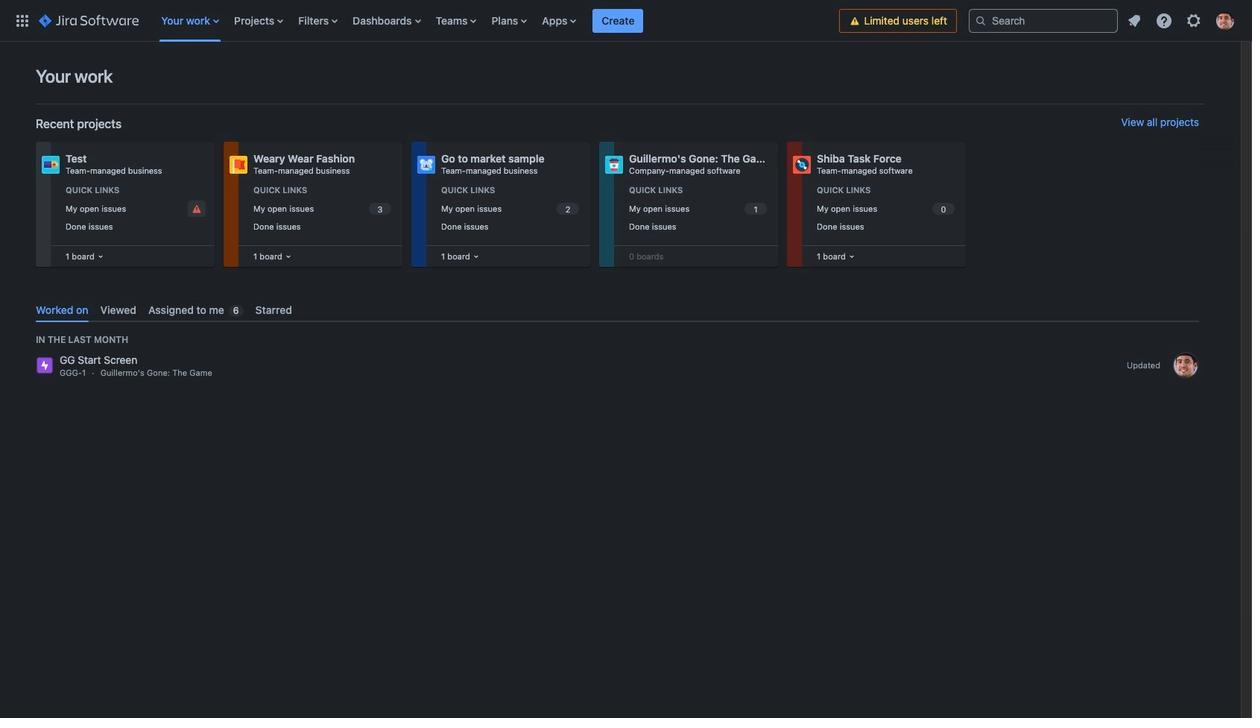 Task type: locate. For each thing, give the bounding box(es) containing it.
board image
[[95, 251, 106, 263], [282, 251, 294, 263], [846, 251, 858, 263]]

Search field
[[970, 9, 1119, 32]]

3 board image from the left
[[846, 251, 858, 263]]

1 horizontal spatial board image
[[282, 251, 294, 263]]

banner
[[0, 0, 1253, 42]]

0 horizontal spatial board image
[[95, 251, 106, 263]]

None search field
[[970, 9, 1119, 32]]

search image
[[975, 15, 987, 26]]

board image
[[470, 251, 482, 263]]

2 horizontal spatial board image
[[846, 251, 858, 263]]

primary element
[[9, 0, 840, 41]]

list
[[154, 0, 840, 41], [1122, 7, 1244, 34]]

jira software image
[[39, 12, 139, 29], [39, 12, 139, 29]]

tab list
[[30, 298, 1206, 322]]

list item
[[593, 0, 644, 41]]



Task type: vqa. For each thing, say whether or not it's contained in the screenshot.
third board image from the left
yes



Task type: describe. For each thing, give the bounding box(es) containing it.
notifications image
[[1126, 12, 1144, 29]]

2 board image from the left
[[282, 251, 294, 263]]

0 horizontal spatial list
[[154, 0, 840, 41]]

1 board image from the left
[[95, 251, 106, 263]]

1 horizontal spatial list
[[1122, 7, 1244, 34]]

your profile and settings image
[[1217, 12, 1235, 29]]

appswitcher icon image
[[13, 12, 31, 29]]

help image
[[1156, 12, 1174, 29]]

settings image
[[1186, 12, 1204, 29]]



